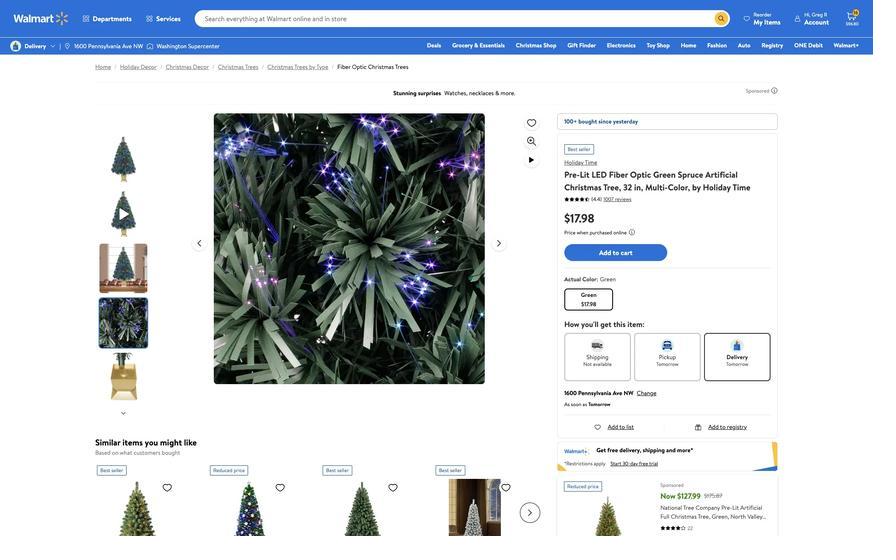 Task type: describe. For each thing, give the bounding box(es) containing it.
departments button
[[75, 8, 139, 29]]

|
[[60, 42, 61, 50]]

fashion link
[[704, 41, 731, 50]]

green,
[[712, 513, 729, 521]]

and
[[666, 446, 676, 455]]

trial
[[649, 460, 658, 467]]

actual
[[564, 275, 581, 284]]

sponsored now $127.99 $175.87 national tree company pre-lit artificial full christmas tree, green, north valley spruce, multicolor lights, includes stand, 6.5 feet
[[661, 482, 766, 537]]

auto
[[738, 41, 751, 50]]

now $127.99 group
[[557, 475, 778, 537]]

based
[[95, 449, 111, 457]]

1600 for 1600 pennsylvania ave nw change as soon as tomorrow
[[564, 389, 577, 398]]

led
[[592, 169, 607, 180]]

lights,
[[709, 522, 726, 530]]

shop for toy shop
[[657, 41, 670, 50]]

christmas shop
[[516, 41, 557, 50]]

sponsored for sponsored now $127.99 $175.87 national tree company pre-lit artificial full christmas tree, green, north valley spruce, multicolor lights, includes stand, 6.5 feet
[[661, 482, 684, 489]]

legal information image
[[629, 229, 635, 236]]

reorder my items
[[754, 11, 781, 26]]

0 horizontal spatial home link
[[95, 63, 111, 71]]

r
[[824, 11, 828, 18]]

apply
[[594, 460, 606, 467]]

my
[[754, 17, 763, 26]]

what
[[120, 449, 132, 457]]

like
[[184, 437, 197, 449]]

toy
[[647, 41, 656, 50]]

fiber optic christmas trees link
[[337, 63, 409, 71]]

actual color : green
[[564, 275, 616, 284]]

on
[[112, 449, 118, 457]]

holiday decor link
[[120, 63, 157, 71]]

one debit
[[794, 41, 823, 50]]

gift
[[568, 41, 578, 50]]

2 decor from the left
[[193, 63, 209, 71]]

3 product group from the left
[[323, 462, 417, 537]]

next slide for similar items you might like list image
[[520, 503, 540, 523]]

delivery tomorrow
[[726, 353, 749, 368]]

2 trees from the left
[[294, 63, 308, 71]]

color,
[[668, 182, 690, 193]]

company
[[696, 504, 720, 512]]

1 / from the left
[[114, 63, 117, 71]]

stand,
[[750, 522, 766, 530]]

services button
[[139, 8, 188, 29]]

add to registry button
[[695, 423, 747, 432]]

registry
[[727, 423, 747, 432]]

nw for 1600 pennsylvania ave nw
[[133, 42, 143, 50]]

one debit link
[[791, 41, 827, 50]]

christmas trees by type link
[[267, 63, 328, 71]]

change button
[[637, 389, 657, 398]]

previous media item image
[[194, 238, 204, 248]]

list
[[627, 423, 634, 432]]

intent image for pickup image
[[661, 339, 674, 353]]

to for list
[[620, 423, 625, 432]]

since
[[599, 117, 612, 126]]

bought inside similar items you might like based on what customers bought
[[162, 449, 180, 457]]

to for cart
[[613, 248, 619, 257]]

tomorrow for pickup
[[656, 361, 679, 368]]

supercenter
[[188, 42, 220, 50]]

auto link
[[734, 41, 755, 50]]

soon
[[571, 401, 582, 408]]

price
[[564, 229, 576, 236]]

valley
[[748, 513, 763, 521]]

sponsored for sponsored
[[746, 87, 770, 94]]

3 trees from the left
[[395, 63, 409, 71]]

national tree company pre-lit artificial full christmas tree, green, north valley spruce, multicolor lights, includes stand, 6.5 feet image
[[564, 495, 654, 537]]

one
[[794, 41, 807, 50]]

get free delivery, shipping and more*
[[597, 446, 693, 455]]

 image for 1600 pennsylvania ave nw
[[64, 43, 71, 50]]

best seller for unlit flocked pine artificial christmas tree, 6 ft, by holiday time image at the bottom
[[439, 467, 462, 474]]

1600 pennsylvania ave nw change as soon as tomorrow
[[564, 389, 657, 408]]

toy shop link
[[643, 41, 674, 50]]

type
[[317, 63, 328, 71]]

actual color list
[[563, 287, 773, 313]]

pre-lit led fiber optic green spruce artificial christmas tree, 32 in, multi-color, by holiday time - image 4 of 10 image
[[100, 299, 149, 348]]

0 horizontal spatial by
[[309, 63, 315, 71]]

add to cart
[[599, 248, 633, 257]]

pennsylvania for 1600 pennsylvania ave nw change as soon as tomorrow
[[578, 389, 611, 398]]

4' pre-lit indiana spruce artificial christmas tree, clear incandescent lights, by holiday time image
[[97, 479, 176, 537]]

pre-lit led fiber optic green spruce artificial christmas tree, 32 in, multi-color, by holiday time - image 1 of 10 image
[[100, 135, 149, 184]]

1600 pennsylvania ave nw
[[74, 42, 143, 50]]

yesterday
[[613, 117, 638, 126]]

fashion
[[708, 41, 727, 50]]

add to cart button
[[564, 244, 668, 261]]

get free delivery, shipping and more* banner
[[557, 442, 778, 472]]

grocery & essentials
[[452, 41, 505, 50]]

you'll
[[581, 319, 599, 330]]

1 decor from the left
[[141, 63, 157, 71]]

hi,
[[805, 11, 811, 18]]

2 / from the left
[[160, 63, 162, 71]]

0 horizontal spatial optic
[[352, 63, 367, 71]]

green inside the 'holiday time pre-lit led fiber optic green spruce artificial christmas tree, 32 in, multi-color, by holiday time'
[[653, 169, 676, 180]]

pickup tomorrow
[[656, 353, 679, 368]]

shipping
[[587, 353, 609, 362]]

$96.80
[[846, 21, 859, 27]]

0 vertical spatial free
[[608, 446, 618, 455]]

home / holiday decor / christmas decor / christmas trees / christmas trees by type / fiber optic christmas trees
[[95, 63, 409, 71]]

*restrictions apply
[[564, 460, 606, 467]]

available
[[593, 361, 612, 368]]

how you'll get this item:
[[564, 319, 645, 330]]

30-
[[623, 460, 631, 467]]

christmas decor link
[[166, 63, 209, 71]]

 image for delivery
[[10, 41, 21, 52]]

tomorrow for delivery
[[726, 361, 749, 368]]

best seller for 6.5 ft non-lit jackson spruce artificial christmas tree, by holiday time image
[[326, 467, 349, 474]]

2 horizontal spatial holiday
[[703, 182, 731, 193]]

as
[[564, 401, 570, 408]]

add for add to registry
[[709, 423, 719, 432]]

might
[[160, 437, 182, 449]]

seller for 6.5 ft non-lit jackson spruce artificial christmas tree, by holiday time image
[[337, 467, 349, 474]]

grocery & essentials link
[[448, 41, 509, 50]]

1 horizontal spatial bought
[[579, 117, 597, 126]]

christmas trees link
[[218, 63, 258, 71]]

christmas inside sponsored now $127.99 $175.87 national tree company pre-lit artificial full christmas tree, green, north valley spruce, multicolor lights, includes stand, 6.5 feet
[[671, 513, 697, 521]]

add to list
[[608, 423, 634, 432]]

walmart plus image
[[564, 447, 590, 457]]

optic inside the 'holiday time pre-lit led fiber optic green spruce artificial christmas tree, 32 in, multi-color, by holiday time'
[[630, 169, 651, 180]]

ave for 1600 pennsylvania ave nw change as soon as tomorrow
[[613, 389, 622, 398]]

 image for washington supercenter
[[147, 42, 153, 50]]

national
[[661, 504, 682, 512]]

online
[[614, 229, 627, 236]]

color
[[582, 275, 597, 284]]

zoom image modal image
[[527, 136, 537, 147]]

you
[[145, 437, 158, 449]]

green inside actual color list
[[581, 291, 597, 299]]

add to list button
[[594, 423, 634, 432]]

next media item image
[[494, 238, 504, 248]]

to for registry
[[720, 423, 726, 432]]



Task type: locate. For each thing, give the bounding box(es) containing it.
pre- down holiday time link
[[564, 169, 580, 180]]

walmart+ link
[[830, 41, 863, 50]]

decor down the washington
[[141, 63, 157, 71]]

add for add to list
[[608, 423, 618, 432]]

add for add to cart
[[599, 248, 611, 257]]

home left fashion link
[[681, 41, 697, 50]]

seller for 4' pre-lit indiana spruce artificial christmas tree, clear incandescent lights, by holiday time "image"
[[111, 467, 123, 474]]

north
[[731, 513, 746, 521]]

purchased
[[590, 229, 612, 236]]

add inside button
[[599, 248, 611, 257]]

0 vertical spatial fiber
[[337, 63, 351, 71]]

/ down 1600 pennsylvania ave nw
[[114, 63, 117, 71]]

tree
[[683, 504, 694, 512]]

holiday time link
[[564, 158, 597, 167]]

0 horizontal spatial artificial
[[706, 169, 738, 180]]

2 vertical spatial green
[[581, 291, 597, 299]]

grocery
[[452, 41, 473, 50]]

0 horizontal spatial green
[[581, 291, 597, 299]]

pre-lit led fiber optic green spruce artificial christmas tree, 32 in, multi-color, by holiday time - image 5 of 10 image
[[100, 353, 149, 403]]

1600 for 1600 pennsylvania ave nw
[[74, 42, 87, 50]]

lit up "north"
[[733, 504, 739, 512]]

add to favorites list, 6.5 ft non-lit jackson spruce artificial christmas tree, by holiday time image
[[388, 483, 398, 493]]

items
[[123, 437, 143, 449]]

spruce,
[[661, 522, 680, 530]]

 image right the |
[[64, 43, 71, 50]]

price inside product group
[[234, 467, 245, 474]]

Walmart Site-Wide search field
[[195, 10, 730, 27]]

1 vertical spatial lit
[[733, 504, 739, 512]]

0 vertical spatial tree,
[[604, 182, 621, 193]]

shop for christmas shop
[[544, 41, 557, 50]]

/ down supercenter
[[212, 63, 215, 71]]

walmart image
[[14, 12, 69, 25]]

search icon image
[[718, 15, 725, 22]]

 image left the washington
[[147, 42, 153, 50]]

0 horizontal spatial  image
[[10, 41, 21, 52]]

1 vertical spatial time
[[733, 182, 751, 193]]

multi-
[[645, 182, 668, 193]]

optic up in,
[[630, 169, 651, 180]]

2 vertical spatial holiday
[[703, 182, 731, 193]]

reduced inside now $127.99 group
[[567, 483, 587, 490]]

1 horizontal spatial artificial
[[741, 504, 763, 512]]

1600 up as
[[564, 389, 577, 398]]

ave left change
[[613, 389, 622, 398]]

by inside the 'holiday time pre-lit led fiber optic green spruce artificial christmas tree, 32 in, multi-color, by holiday time'
[[692, 182, 701, 193]]

home link down 1600 pennsylvania ave nw
[[95, 63, 111, 71]]

0 vertical spatial pennsylvania
[[88, 42, 121, 50]]

1 vertical spatial price
[[588, 483, 599, 490]]

1 vertical spatial pre-
[[722, 504, 733, 512]]

artificial up valley
[[741, 504, 763, 512]]

1 horizontal spatial holiday
[[564, 158, 584, 167]]

home link
[[677, 41, 700, 50], [95, 63, 111, 71]]

holiday down 1600 pennsylvania ave nw
[[120, 63, 139, 71]]

0 horizontal spatial pre-
[[564, 169, 580, 180]]

time
[[585, 158, 597, 167], [733, 182, 751, 193]]

add to registry
[[709, 423, 747, 432]]

1 horizontal spatial green
[[600, 275, 616, 284]]

pre-lit led fiber optic green spruce artificial christmas tree, 32 in, multi-color, by holiday time - image 2 of 10 image
[[100, 189, 149, 239]]

sponsored up now
[[661, 482, 684, 489]]

0 horizontal spatial delivery
[[25, 42, 46, 50]]

*restrictions
[[564, 460, 593, 467]]

fiber inside the 'holiday time pre-lit led fiber optic green spruce artificial christmas tree, 32 in, multi-color, by holiday time'
[[609, 169, 628, 180]]

1 vertical spatial $17.98
[[581, 300, 597, 309]]

holiday
[[120, 63, 139, 71], [564, 158, 584, 167], [703, 182, 731, 193]]

product group
[[97, 462, 191, 537], [210, 462, 304, 537], [323, 462, 417, 537], [436, 462, 530, 537]]

spruce
[[678, 169, 703, 180]]

similar
[[95, 437, 120, 449]]

costway 6ft pre-lit fiber optic christmas tree multicolor lights image
[[210, 479, 289, 537]]

0 vertical spatial lit
[[580, 169, 590, 180]]

add left list
[[608, 423, 618, 432]]

by left the type
[[309, 63, 315, 71]]

shipping not available
[[583, 353, 612, 368]]

1007 reviews link
[[602, 195, 632, 203]]

1 horizontal spatial decor
[[193, 63, 209, 71]]

1 horizontal spatial tomorrow
[[656, 361, 679, 368]]

ad disclaimer and feedback for skylinedisplayad image
[[771, 87, 778, 94]]

artificial inside sponsored now $127.99 $175.87 national tree company pre-lit artificial full christmas tree, green, north valley spruce, multicolor lights, includes stand, 6.5 feet
[[741, 504, 763, 512]]

1 horizontal spatial ave
[[613, 389, 622, 398]]

1 vertical spatial home link
[[95, 63, 111, 71]]

holiday down 'spruce'
[[703, 182, 731, 193]]

items
[[764, 17, 781, 26]]

0 vertical spatial pre-
[[564, 169, 580, 180]]

1 horizontal spatial fiber
[[609, 169, 628, 180]]

0 vertical spatial nw
[[133, 42, 143, 50]]

/ right christmas trees link
[[262, 63, 264, 71]]

start
[[611, 460, 622, 467]]

1 horizontal spatial 1600
[[564, 389, 577, 398]]

christmas inside the 'holiday time pre-lit led fiber optic green spruce artificial christmas tree, 32 in, multi-color, by holiday time'
[[564, 182, 602, 193]]

1600 right the |
[[74, 42, 87, 50]]

1 horizontal spatial price
[[588, 483, 599, 490]]

0 vertical spatial $17.98
[[564, 210, 595, 227]]

change
[[637, 389, 657, 398]]

services
[[156, 14, 181, 23]]

to left list
[[620, 423, 625, 432]]

0 horizontal spatial nw
[[133, 42, 143, 50]]

sponsored inside sponsored now $127.99 $175.87 national tree company pre-lit artificial full christmas tree, green, north valley spruce, multicolor lights, includes stand, 6.5 feet
[[661, 482, 684, 489]]

lit inside sponsored now $127.99 $175.87 national tree company pre-lit artificial full christmas tree, green, north valley spruce, multicolor lights, includes stand, 6.5 feet
[[733, 504, 739, 512]]

add left registry
[[709, 423, 719, 432]]

add to favorites list, pre-lit led fiber optic green spruce artificial christmas tree, 32 in, multi-color, by holiday time image
[[527, 118, 537, 128]]

nw for 1600 pennsylvania ave nw change as soon as tomorrow
[[624, 389, 634, 398]]

0 horizontal spatial to
[[613, 248, 619, 257]]

pre-lit led fiber optic green spruce artificial christmas tree, 32 in, multi-color, by holiday time image
[[214, 114, 485, 385]]

6.5
[[661, 531, 668, 537]]

shop right toy on the right top of the page
[[657, 41, 670, 50]]

0 horizontal spatial reduced
[[213, 467, 233, 474]]

1 horizontal spatial home link
[[677, 41, 700, 50]]

bought
[[579, 117, 597, 126], [162, 449, 180, 457]]

0 horizontal spatial 1600
[[74, 42, 87, 50]]

1600
[[74, 42, 87, 50], [564, 389, 577, 398]]

0 vertical spatial green
[[653, 169, 676, 180]]

price down apply
[[588, 483, 599, 490]]

finder
[[579, 41, 596, 50]]

0 vertical spatial time
[[585, 158, 597, 167]]

1 vertical spatial home
[[95, 63, 111, 71]]

delivery for delivery tomorrow
[[727, 353, 748, 362]]

delivery left the |
[[25, 42, 46, 50]]

1 horizontal spatial optic
[[630, 169, 651, 180]]

hi, greg r account
[[805, 11, 829, 26]]

0 horizontal spatial free
[[608, 446, 618, 455]]

$17.98 up you'll
[[581, 300, 597, 309]]

1 vertical spatial ave
[[613, 389, 622, 398]]

2 shop from the left
[[657, 41, 670, 50]]

delivery for delivery
[[25, 42, 46, 50]]

2 horizontal spatial to
[[720, 423, 726, 432]]

pennsylvania inside 1600 pennsylvania ave nw change as soon as tomorrow
[[578, 389, 611, 398]]

ave for 1600 pennsylvania ave nw
[[122, 42, 132, 50]]

0 horizontal spatial pennsylvania
[[88, 42, 121, 50]]

0 vertical spatial price
[[234, 467, 245, 474]]

best for unlit flocked pine artificial christmas tree, 6 ft, by holiday time image at the bottom
[[439, 467, 449, 474]]

delivery
[[25, 42, 46, 50], [727, 353, 748, 362]]

0 vertical spatial ave
[[122, 42, 132, 50]]

fiber right the type
[[337, 63, 351, 71]]

fiber up 32
[[609, 169, 628, 180]]

pre- inside sponsored now $127.99 $175.87 national tree company pre-lit artificial full christmas tree, green, north valley spruce, multicolor lights, includes stand, 6.5 feet
[[722, 504, 733, 512]]

1 vertical spatial delivery
[[727, 353, 748, 362]]

pre-lit led fiber optic green spruce artificial christmas tree, 32 in, multi-color, by holiday time - image 3 of 10 image
[[100, 244, 149, 294]]

unlit flocked pine artificial christmas tree, 6 ft, by holiday time image
[[436, 479, 515, 537]]

2 horizontal spatial  image
[[147, 42, 153, 50]]

reviews
[[615, 195, 632, 203]]

lit down holiday time link
[[580, 169, 590, 180]]

2 product group from the left
[[210, 462, 304, 537]]

1 vertical spatial reduced price
[[567, 483, 599, 490]]

seller up unlit flocked pine artificial christmas tree, 6 ft, by holiday time image at the bottom
[[450, 467, 462, 474]]

home for home
[[681, 41, 697, 50]]

0 horizontal spatial fiber
[[337, 63, 351, 71]]

lit inside the 'holiday time pre-lit led fiber optic green spruce artificial christmas tree, 32 in, multi-color, by holiday time'
[[580, 169, 590, 180]]

decor
[[141, 63, 157, 71], [193, 63, 209, 71]]

free right get at right bottom
[[608, 446, 618, 455]]

0 vertical spatial reduced
[[213, 467, 233, 474]]

start 30-day free trial
[[611, 460, 658, 467]]

sponsored left ad disclaimer and feedback for skylinedisplayad "icon"
[[746, 87, 770, 94]]

tree, inside sponsored now $127.99 $175.87 national tree company pre-lit artificial full christmas tree, green, north valley spruce, multicolor lights, includes stand, 6.5 feet
[[698, 513, 710, 521]]

price inside now $127.99 group
[[588, 483, 599, 490]]

1 vertical spatial fiber
[[609, 169, 628, 180]]

0 horizontal spatial bought
[[162, 449, 180, 457]]

nw up holiday decor link
[[133, 42, 143, 50]]

green right :
[[600, 275, 616, 284]]

0 vertical spatial holiday
[[120, 63, 139, 71]]

day
[[631, 460, 638, 467]]

not
[[583, 361, 592, 368]]

add to favorites list, costway 6ft pre-lit fiber optic christmas tree multicolor lights image
[[275, 483, 285, 493]]

by down 'spruce'
[[692, 182, 701, 193]]

tree,
[[604, 182, 621, 193], [698, 513, 710, 521]]

to left cart
[[613, 248, 619, 257]]

christmas shop link
[[512, 41, 560, 50]]

add down the purchased
[[599, 248, 611, 257]]

green $17.98
[[581, 291, 597, 309]]

1 horizontal spatial delivery
[[727, 353, 748, 362]]

0 horizontal spatial reduced price
[[213, 467, 245, 474]]

pre- up green,
[[722, 504, 733, 512]]

1 horizontal spatial lit
[[733, 504, 739, 512]]

price when purchased online
[[564, 229, 627, 236]]

2 horizontal spatial tomorrow
[[726, 361, 749, 368]]

tomorrow down intent image for delivery
[[726, 361, 749, 368]]

1007
[[604, 195, 614, 203]]

pickup
[[659, 353, 676, 362]]

to left registry
[[720, 423, 726, 432]]

100+ bought since yesterday
[[564, 117, 638, 126]]

fiber
[[337, 63, 351, 71], [609, 169, 628, 180]]

shop left gift
[[544, 41, 557, 50]]

feet
[[670, 531, 681, 537]]

pre- inside the 'holiday time pre-lit led fiber optic green spruce artificial christmas tree, 32 in, multi-color, by holiday time'
[[564, 169, 580, 180]]

best seller for 4' pre-lit indiana spruce artificial christmas tree, clear incandescent lights, by holiday time "image"
[[100, 467, 123, 474]]

shipping
[[643, 446, 665, 455]]

0 horizontal spatial home
[[95, 63, 111, 71]]

delivery down intent image for delivery
[[727, 353, 748, 362]]

0 vertical spatial artificial
[[706, 169, 738, 180]]

deals link
[[423, 41, 445, 50]]

0 horizontal spatial trees
[[245, 63, 258, 71]]

debit
[[809, 41, 823, 50]]

tree, down company
[[698, 513, 710, 521]]

$17.98 up when
[[564, 210, 595, 227]]

0 vertical spatial reduced price
[[213, 467, 245, 474]]

gift finder link
[[564, 41, 600, 50]]

sponsored
[[746, 87, 770, 94], [661, 482, 684, 489]]

reduced price inside now $127.99 group
[[567, 483, 599, 490]]

0 horizontal spatial sponsored
[[661, 482, 684, 489]]

1 product group from the left
[[97, 462, 191, 537]]

holiday down 100+
[[564, 158, 584, 167]]

pennsylvania
[[88, 42, 121, 50], [578, 389, 611, 398]]

tomorrow inside 1600 pennsylvania ave nw change as soon as tomorrow
[[588, 401, 611, 408]]

0 vertical spatial delivery
[[25, 42, 46, 50]]

home for home / holiday decor / christmas decor / christmas trees / christmas trees by type / fiber optic christmas trees
[[95, 63, 111, 71]]

1 horizontal spatial pennsylvania
[[578, 389, 611, 398]]

get
[[601, 319, 612, 330]]

0 horizontal spatial decor
[[141, 63, 157, 71]]

tree, inside the 'holiday time pre-lit led fiber optic green spruce artificial christmas tree, 32 in, multi-color, by holiday time'
[[604, 182, 621, 193]]

/ right holiday decor link
[[160, 63, 162, 71]]

add
[[599, 248, 611, 257], [608, 423, 618, 432], [709, 423, 719, 432]]

nw left change
[[624, 389, 634, 398]]

0 horizontal spatial shop
[[544, 41, 557, 50]]

1 horizontal spatial  image
[[64, 43, 71, 50]]

ave up holiday decor link
[[122, 42, 132, 50]]

bought right 100+
[[579, 117, 597, 126]]

seller down on
[[111, 467, 123, 474]]

1 horizontal spatial trees
[[294, 63, 308, 71]]

1 horizontal spatial to
[[620, 423, 625, 432]]

intent image for shipping image
[[591, 339, 604, 353]]

now
[[661, 491, 676, 502]]

seller up holiday time link
[[579, 146, 591, 153]]

$17.98 inside green $17.98
[[581, 300, 597, 309]]

deals
[[427, 41, 441, 50]]

add to favorites list, 4' pre-lit indiana spruce artificial christmas tree, clear incandescent lights, by holiday time image
[[162, 483, 172, 493]]

artificial for lit
[[741, 504, 763, 512]]

add to favorites list, unlit flocked pine artificial christmas tree, 6 ft, by holiday time image
[[501, 483, 511, 493]]

 image down walmart image
[[10, 41, 21, 52]]

32
[[623, 182, 632, 193]]

0 vertical spatial by
[[309, 63, 315, 71]]

more*
[[677, 446, 693, 455]]

1 vertical spatial 1600
[[564, 389, 577, 398]]

this
[[614, 319, 626, 330]]

holiday time pre-lit led fiber optic green spruce artificial christmas tree, 32 in, multi-color, by holiday time
[[564, 158, 751, 193]]

Search search field
[[195, 10, 730, 27]]

1 horizontal spatial reduced
[[567, 483, 587, 490]]

multicolor
[[681, 522, 708, 530]]

pennsylvania up as
[[578, 389, 611, 398]]

bought down might
[[162, 449, 180, 457]]

registry
[[762, 41, 783, 50]]

pennsylvania down departments dropdown button
[[88, 42, 121, 50]]

price up costway 6ft pre-lit fiber optic christmas tree multicolor lights image
[[234, 467, 245, 474]]

tomorrow right as
[[588, 401, 611, 408]]

price
[[234, 467, 245, 474], [588, 483, 599, 490]]

free
[[608, 446, 618, 455], [639, 460, 648, 467]]

0 vertical spatial home link
[[677, 41, 700, 50]]

1 horizontal spatial pre-
[[722, 504, 733, 512]]

next image image
[[120, 410, 127, 417]]

1 vertical spatial optic
[[630, 169, 651, 180]]

0 horizontal spatial holiday
[[120, 63, 139, 71]]

1 shop from the left
[[544, 41, 557, 50]]

tomorrow down 'intent image for pickup'
[[656, 361, 679, 368]]

best seller
[[568, 146, 591, 153], [100, 467, 123, 474], [326, 467, 349, 474], [439, 467, 462, 474]]

optic right the type
[[352, 63, 367, 71]]

1 vertical spatial green
[[600, 275, 616, 284]]

tomorrow
[[656, 361, 679, 368], [726, 361, 749, 368], [588, 401, 611, 408]]

product group containing reduced price
[[210, 462, 304, 537]]

green down color on the right of page
[[581, 291, 597, 299]]

greg
[[812, 11, 823, 18]]

4 product group from the left
[[436, 462, 530, 537]]

0 vertical spatial sponsored
[[746, 87, 770, 94]]

pre-
[[564, 169, 580, 180], [722, 504, 733, 512]]

1 trees from the left
[[245, 63, 258, 71]]

how
[[564, 319, 580, 330]]

best for 6.5 ft non-lit jackson spruce artificial christmas tree, by holiday time image
[[326, 467, 336, 474]]

4 / from the left
[[262, 63, 264, 71]]

cart
[[621, 248, 633, 257]]

pennsylvania for 1600 pennsylvania ave nw
[[88, 42, 121, 50]]

registry link
[[758, 41, 787, 50]]

best for 4' pre-lit indiana spruce artificial christmas tree, clear incandescent lights, by holiday time "image"
[[100, 467, 110, 474]]

artificial right 'spruce'
[[706, 169, 738, 180]]

delivery inside delivery tomorrow
[[727, 353, 748, 362]]

0 horizontal spatial ave
[[122, 42, 132, 50]]

customers
[[134, 449, 160, 457]]

tree, up (4.4) 1007 reviews
[[604, 182, 621, 193]]

 image
[[10, 41, 21, 52], [147, 42, 153, 50], [64, 43, 71, 50]]

1 horizontal spatial home
[[681, 41, 697, 50]]

1600 inside 1600 pennsylvania ave nw change as soon as tomorrow
[[564, 389, 577, 398]]

toy shop
[[647, 41, 670, 50]]

1 vertical spatial reduced
[[567, 483, 587, 490]]

1 vertical spatial nw
[[624, 389, 634, 398]]

free right day
[[639, 460, 648, 467]]

home link left fashion link
[[677, 41, 700, 50]]

decor down supercenter
[[193, 63, 209, 71]]

1 horizontal spatial nw
[[624, 389, 634, 398]]

1 horizontal spatial tree,
[[698, 513, 710, 521]]

&
[[474, 41, 478, 50]]

1 vertical spatial holiday
[[564, 158, 584, 167]]

to inside button
[[613, 248, 619, 257]]

0 vertical spatial bought
[[579, 117, 597, 126]]

0 horizontal spatial price
[[234, 467, 245, 474]]

green up 'multi-'
[[653, 169, 676, 180]]

ave inside 1600 pennsylvania ave nw change as soon as tomorrow
[[613, 389, 622, 398]]

/ right the type
[[332, 63, 334, 71]]

electronics
[[607, 41, 636, 50]]

1 horizontal spatial shop
[[657, 41, 670, 50]]

1 vertical spatial bought
[[162, 449, 180, 457]]

3 / from the left
[[212, 63, 215, 71]]

1 vertical spatial by
[[692, 182, 701, 193]]

seller for unlit flocked pine artificial christmas tree, 6 ft, by holiday time image at the bottom
[[450, 467, 462, 474]]

0 horizontal spatial tomorrow
[[588, 401, 611, 408]]

0 horizontal spatial tree,
[[604, 182, 621, 193]]

seller up 6.5 ft non-lit jackson spruce artificial christmas tree, by holiday time image
[[337, 467, 349, 474]]

1 vertical spatial artificial
[[741, 504, 763, 512]]

artificial inside the 'holiday time pre-lit led fiber optic green spruce artificial christmas tree, 32 in, multi-color, by holiday time'
[[706, 169, 738, 180]]

2 horizontal spatial green
[[653, 169, 676, 180]]

artificial for spruce
[[706, 169, 738, 180]]

6.5 ft non-lit jackson spruce artificial christmas tree, by holiday time image
[[323, 479, 402, 537]]

home down 1600 pennsylvania ave nw
[[95, 63, 111, 71]]

1 vertical spatial free
[[639, 460, 648, 467]]

view video image
[[527, 155, 537, 165]]

5 / from the left
[[332, 63, 334, 71]]

nw inside 1600 pennsylvania ave nw change as soon as tomorrow
[[624, 389, 634, 398]]

1 horizontal spatial reduced price
[[567, 483, 599, 490]]

1 horizontal spatial time
[[733, 182, 751, 193]]

intent image for delivery image
[[731, 339, 744, 353]]



Task type: vqa. For each thing, say whether or not it's contained in the screenshot.
65% at the bottom of the page
no



